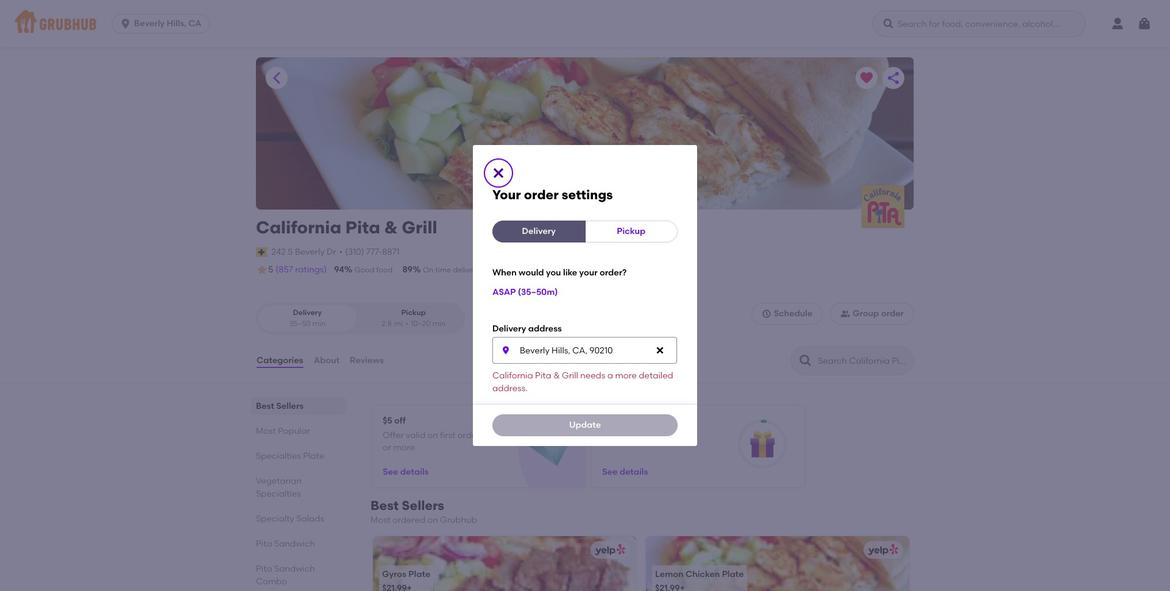 Task type: describe. For each thing, give the bounding box(es) containing it.
best sellers most ordered on grubhub
[[371, 498, 477, 526]]

pickup for pickup
[[617, 226, 646, 237]]

$5 off offer valid on first orders of $25 or more.
[[383, 416, 510, 453]]

on for off
[[428, 430, 438, 441]]

categories button
[[256, 339, 304, 383]]

best for best sellers most ordered on grubhub
[[371, 498, 399, 513]]

0 vertical spatial •
[[339, 247, 343, 257]]

like
[[563, 268, 578, 278]]

search icon image
[[799, 354, 813, 368]]

more
[[615, 371, 637, 381]]

(310)
[[345, 247, 364, 257]]

california for california pita & grill needs a more detailed address.
[[493, 371, 533, 381]]

update button
[[493, 415, 678, 436]]

sandwich for pita sandwich
[[274, 539, 315, 549]]

orders
[[458, 430, 484, 441]]

popular
[[278, 426, 310, 437]]

Search Address search field
[[493, 337, 677, 364]]

california pita & grill
[[256, 217, 437, 238]]

of
[[486, 430, 494, 441]]

see details button for $80 to go
[[602, 461, 648, 483]]

order for your
[[524, 187, 559, 202]]

when would you like your order?
[[493, 268, 627, 278]]

(35–50m)
[[518, 287, 558, 297]]

needs
[[581, 371, 606, 381]]

update
[[569, 420, 601, 430]]

asap (35–50m)
[[493, 287, 558, 297]]

242 s beverly dr button
[[271, 246, 337, 259]]

2.8
[[382, 319, 392, 328]]

delivery
[[453, 266, 481, 274]]

dr
[[327, 247, 336, 257]]

first
[[440, 430, 456, 441]]

beverly inside button
[[134, 18, 165, 29]]

pita inside california pita & grill needs a more detailed address.
[[535, 371, 552, 381]]

grubhub
[[440, 515, 477, 526]]

(857 ratings)
[[276, 265, 327, 275]]

plate for specialties plate
[[303, 451, 325, 462]]

order for correct
[[540, 266, 559, 274]]

plate for gyros plate
[[409, 569, 431, 580]]

spend
[[602, 416, 629, 426]]

best sellers
[[256, 401, 304, 412]]

ca
[[189, 18, 202, 29]]

$25
[[496, 430, 510, 441]]

subscription pass image
[[256, 247, 268, 257]]

pita sandwich
[[256, 539, 315, 549]]

93
[[490, 265, 501, 275]]

ratings)
[[295, 265, 327, 275]]

california pita & grill needs a more detailed address.
[[493, 371, 674, 394]]

• inside pickup 2.8 mi • 10–20 min
[[406, 319, 409, 328]]

min inside "delivery 35–50 min"
[[313, 319, 326, 328]]

delivery button
[[493, 221, 586, 243]]

correct order
[[511, 266, 559, 274]]

schedule
[[774, 309, 813, 319]]

group order
[[853, 309, 904, 319]]

pickup button
[[585, 221, 678, 243]]

• (310) 777-8871
[[339, 247, 400, 257]]

your order settings
[[493, 187, 613, 202]]

gyros plate
[[382, 569, 431, 580]]

8871
[[382, 247, 400, 257]]

pickup for pickup 2.8 mi • 10–20 min
[[401, 309, 426, 317]]

on
[[423, 266, 434, 274]]

specialties inside vegetarian specialties
[[256, 489, 301, 499]]

most inside best sellers most ordered on grubhub
[[371, 515, 391, 526]]

yelp image for gyros plate
[[593, 545, 626, 556]]

spend $80, get $8 $80 to go
[[602, 416, 676, 441]]

gyros
[[382, 569, 407, 580]]

grill for california pita & grill needs a more detailed address.
[[562, 371, 579, 381]]

a
[[608, 371, 613, 381]]

mi
[[394, 319, 403, 328]]

combo
[[256, 577, 287, 587]]

about button
[[313, 339, 340, 383]]

saved restaurant image
[[860, 71, 874, 85]]

s
[[288, 247, 293, 257]]

yelp image for lemon chicken plate
[[866, 545, 899, 556]]

go
[[630, 430, 641, 441]]

to
[[619, 430, 628, 441]]

on time delivery
[[423, 266, 481, 274]]

94
[[334, 265, 344, 275]]

beverly hills, ca
[[134, 18, 202, 29]]

salads
[[296, 514, 324, 524]]

specialty salads
[[256, 514, 324, 524]]

pita down specialty
[[256, 539, 272, 549]]

categories
[[257, 355, 303, 366]]

good food
[[355, 266, 393, 274]]

& for california pita & grill needs a more detailed address.
[[554, 371, 560, 381]]

option group containing delivery 35–50 min
[[256, 303, 465, 334]]

see details for offer valid on first orders of $25 or more.
[[383, 467, 429, 477]]

detailed
[[639, 371, 674, 381]]

correct
[[511, 266, 538, 274]]

reviews button
[[349, 339, 385, 383]]

or
[[383, 443, 391, 453]]

delivery 35–50 min
[[289, 309, 326, 328]]

star icon image
[[256, 264, 268, 276]]

good
[[355, 266, 375, 274]]



Task type: vqa. For each thing, say whether or not it's contained in the screenshot.
1st the review from the top of the page
no



Task type: locate. For each thing, give the bounding box(es) containing it.
1 vertical spatial svg image
[[655, 346, 665, 356]]

order right your
[[524, 187, 559, 202]]

svg image up detailed
[[655, 346, 665, 356]]

pita
[[346, 217, 380, 238], [535, 371, 552, 381], [256, 539, 272, 549], [256, 564, 272, 574]]

1 vertical spatial on
[[428, 515, 438, 526]]

see details down "more."
[[383, 467, 429, 477]]

• right dr
[[339, 247, 343, 257]]

242
[[271, 247, 286, 257]]

0 vertical spatial on
[[428, 430, 438, 441]]

1 horizontal spatial see details button
[[602, 461, 648, 483]]

on inside best sellers most ordered on grubhub
[[428, 515, 438, 526]]

beverly inside button
[[295, 247, 325, 257]]

most left ordered
[[371, 515, 391, 526]]

1 on from the top
[[428, 430, 438, 441]]

yelp image inside lemon chicken plate button
[[866, 545, 899, 556]]

beverly left hills,
[[134, 18, 165, 29]]

1 specialties from the top
[[256, 451, 301, 462]]

chicken
[[686, 569, 720, 580]]

order for group
[[882, 309, 904, 319]]

•
[[339, 247, 343, 257], [406, 319, 409, 328]]

see down $80
[[602, 467, 618, 477]]

5
[[268, 265, 273, 275]]

sandwich for pita sandwich combo
[[274, 564, 315, 574]]

0 vertical spatial most
[[256, 426, 276, 437]]

address.
[[493, 383, 528, 394]]

delivery up correct order
[[522, 226, 556, 237]]

most popular
[[256, 426, 310, 437]]

svg image
[[1138, 16, 1152, 31], [120, 18, 132, 30], [883, 18, 895, 30], [762, 309, 772, 319], [501, 346, 511, 356]]

min right 10–20
[[433, 319, 446, 328]]

(310) 777-8871 button
[[345, 246, 400, 259]]

min inside pickup 2.8 mi • 10–20 min
[[433, 319, 446, 328]]

1 sandwich from the top
[[274, 539, 315, 549]]

grill left needs
[[562, 371, 579, 381]]

$80,
[[631, 416, 649, 426]]

pickup inside button
[[617, 226, 646, 237]]

pickup up 10–20
[[401, 309, 426, 317]]

(857
[[276, 265, 293, 275]]

most left popular
[[256, 426, 276, 437]]

about
[[314, 355, 340, 366]]

0 horizontal spatial best
[[256, 401, 274, 412]]

2 sandwich from the top
[[274, 564, 315, 574]]

see details button down to
[[602, 461, 648, 483]]

plate right gyros
[[409, 569, 431, 580]]

& left needs
[[554, 371, 560, 381]]

see details for $80 to go
[[602, 467, 648, 477]]

see details down to
[[602, 467, 648, 477]]

1 vertical spatial delivery
[[293, 309, 322, 317]]

on
[[428, 430, 438, 441], [428, 515, 438, 526]]

details
[[400, 467, 429, 477], [620, 467, 648, 477]]

2 min from the left
[[433, 319, 446, 328]]

0 vertical spatial order
[[524, 187, 559, 202]]

1 horizontal spatial best
[[371, 498, 399, 513]]

settings
[[562, 187, 613, 202]]

sandwich inside pita sandwich combo
[[274, 564, 315, 574]]

89
[[403, 265, 413, 275]]

pickup inside pickup 2.8 mi • 10–20 min
[[401, 309, 426, 317]]

1 horizontal spatial california
[[493, 371, 533, 381]]

1 min from the left
[[313, 319, 326, 328]]

sandwich up combo
[[274, 564, 315, 574]]

sellers for best sellers
[[276, 401, 304, 412]]

plate right the chicken
[[722, 569, 744, 580]]

1 horizontal spatial yelp image
[[866, 545, 899, 556]]

pickup up order?
[[617, 226, 646, 237]]

svg image inside schedule button
[[762, 309, 772, 319]]

svg image inside beverly hills, ca button
[[120, 18, 132, 30]]

1 horizontal spatial min
[[433, 319, 446, 328]]

1 vertical spatial sandwich
[[274, 564, 315, 574]]

35–50
[[289, 319, 311, 328]]

1 horizontal spatial details
[[620, 467, 648, 477]]

pita sandwich combo
[[256, 564, 315, 587]]

california inside california pita & grill needs a more detailed address.
[[493, 371, 533, 381]]

0 horizontal spatial most
[[256, 426, 276, 437]]

1 vertical spatial order
[[540, 266, 559, 274]]

specialties
[[256, 451, 301, 462], [256, 489, 301, 499]]

1 horizontal spatial grill
[[562, 371, 579, 381]]

pita down address
[[535, 371, 552, 381]]

2 see details from the left
[[602, 467, 648, 477]]

promo image
[[529, 425, 574, 470]]

0 vertical spatial &
[[385, 217, 398, 238]]

when
[[493, 268, 517, 278]]

on left first
[[428, 430, 438, 441]]

1 vertical spatial beverly
[[295, 247, 325, 257]]

pickup 2.8 mi • 10–20 min
[[382, 309, 446, 328]]

1 vertical spatial specialties
[[256, 489, 301, 499]]

caret left icon image
[[269, 71, 284, 85]]

details for offer valid on first orders of $25 or more.
[[400, 467, 429, 477]]

0 horizontal spatial •
[[339, 247, 343, 257]]

grill for california pita & grill
[[402, 217, 437, 238]]

0 horizontal spatial see details button
[[383, 461, 429, 483]]

off
[[395, 416, 406, 426]]

sellers up ordered
[[402, 498, 444, 513]]

$80
[[602, 430, 617, 441]]

1 vertical spatial most
[[371, 515, 391, 526]]

on for sellers
[[428, 515, 438, 526]]

best inside best sellers most ordered on grubhub
[[371, 498, 399, 513]]

lemon chicken plate button
[[646, 537, 910, 591]]

0 vertical spatial sandwich
[[274, 539, 315, 549]]

beverly hills, ca button
[[112, 14, 214, 34]]

specialties up vegetarian
[[256, 451, 301, 462]]

grill
[[402, 217, 437, 238], [562, 371, 579, 381]]

best up the most popular
[[256, 401, 274, 412]]

1 horizontal spatial see
[[602, 467, 618, 477]]

see for $80 to go
[[602, 467, 618, 477]]

lemon
[[655, 569, 684, 580]]

delivery
[[522, 226, 556, 237], [293, 309, 322, 317], [493, 324, 526, 334]]

&
[[385, 217, 398, 238], [554, 371, 560, 381]]

plate
[[303, 451, 325, 462], [409, 569, 431, 580], [722, 569, 744, 580]]

1 vertical spatial •
[[406, 319, 409, 328]]

plate down popular
[[303, 451, 325, 462]]

group
[[853, 309, 880, 319]]

1 vertical spatial &
[[554, 371, 560, 381]]

0 vertical spatial best
[[256, 401, 274, 412]]

1 vertical spatial california
[[493, 371, 533, 381]]

0 vertical spatial california
[[256, 217, 342, 238]]

vegetarian
[[256, 476, 302, 487]]

california pita & grill logo image
[[862, 185, 905, 228]]

0 horizontal spatial plate
[[303, 451, 325, 462]]

0 horizontal spatial see details
[[383, 467, 429, 477]]

$8
[[667, 416, 676, 426]]

0 horizontal spatial see
[[383, 467, 398, 477]]

1 horizontal spatial most
[[371, 515, 391, 526]]

on inside the $5 off offer valid on first orders of $25 or more.
[[428, 430, 438, 441]]

california up the 242 s beverly dr on the left top
[[256, 217, 342, 238]]

0 vertical spatial delivery
[[522, 226, 556, 237]]

1 vertical spatial grill
[[562, 371, 579, 381]]

ordered
[[393, 515, 426, 526]]

10–20
[[411, 319, 431, 328]]

people icon image
[[841, 309, 851, 319]]

2 vertical spatial delivery
[[493, 324, 526, 334]]

0 horizontal spatial details
[[400, 467, 429, 477]]

yelp image
[[593, 545, 626, 556], [866, 545, 899, 556]]

order left 'like'
[[540, 266, 559, 274]]

would
[[519, 268, 544, 278]]

order inside button
[[882, 309, 904, 319]]

option group
[[256, 303, 465, 334]]

delivery for delivery
[[522, 226, 556, 237]]

details down "more."
[[400, 467, 429, 477]]

beverly up the "ratings)"
[[295, 247, 325, 257]]

vegetarian specialties
[[256, 476, 302, 499]]

sellers for best sellers most ordered on grubhub
[[402, 498, 444, 513]]

0 vertical spatial beverly
[[134, 18, 165, 29]]

2 see details button from the left
[[602, 461, 648, 483]]

sellers inside best sellers most ordered on grubhub
[[402, 498, 444, 513]]

0 vertical spatial pickup
[[617, 226, 646, 237]]

time
[[435, 266, 451, 274]]

2 specialties from the top
[[256, 489, 301, 499]]

pickup
[[617, 226, 646, 237], [401, 309, 426, 317]]

address
[[528, 324, 562, 334]]

Search California Pita & Grill search field
[[817, 355, 910, 367]]

best for best sellers
[[256, 401, 274, 412]]

hills,
[[167, 18, 186, 29]]

lemon chicken plate
[[655, 569, 744, 580]]

1 see details from the left
[[383, 467, 429, 477]]

pita up • (310) 777-8871
[[346, 217, 380, 238]]

1 horizontal spatial pickup
[[617, 226, 646, 237]]

& inside california pita & grill needs a more detailed address.
[[554, 371, 560, 381]]

0 vertical spatial grill
[[402, 217, 437, 238]]

main navigation navigation
[[0, 0, 1171, 48]]

grill up the "on"
[[402, 217, 437, 238]]

& up 8871
[[385, 217, 398, 238]]

0 horizontal spatial sellers
[[276, 401, 304, 412]]

most
[[256, 426, 276, 437], [371, 515, 391, 526]]

0 horizontal spatial svg image
[[491, 166, 506, 181]]

delivery for delivery 35–50 min
[[293, 309, 322, 317]]

0 horizontal spatial pickup
[[401, 309, 426, 317]]

order right group
[[882, 309, 904, 319]]

see details button down "more."
[[383, 461, 429, 483]]

food
[[376, 266, 393, 274]]

california up address.
[[493, 371, 533, 381]]

valid
[[406, 430, 426, 441]]

schedule button
[[752, 303, 823, 325]]

asap
[[493, 287, 516, 297]]

1 yelp image from the left
[[593, 545, 626, 556]]

1 horizontal spatial •
[[406, 319, 409, 328]]

delivery address
[[493, 324, 562, 334]]

0 horizontal spatial grill
[[402, 217, 437, 238]]

2 on from the top
[[428, 515, 438, 526]]

pita inside pita sandwich combo
[[256, 564, 272, 574]]

offer
[[383, 430, 404, 441]]

order?
[[600, 268, 627, 278]]

1 horizontal spatial &
[[554, 371, 560, 381]]

0 horizontal spatial beverly
[[134, 18, 165, 29]]

delivery inside "button"
[[522, 226, 556, 237]]

details down go
[[620, 467, 648, 477]]

your
[[493, 187, 521, 202]]

1 details from the left
[[400, 467, 429, 477]]

share icon image
[[887, 71, 901, 85]]

california for california pita & grill
[[256, 217, 342, 238]]

0 vertical spatial svg image
[[491, 166, 506, 181]]

svg image
[[491, 166, 506, 181], [655, 346, 665, 356]]

• right mi
[[406, 319, 409, 328]]

see down or
[[383, 467, 398, 477]]

reviews
[[350, 355, 384, 366]]

saved restaurant button
[[856, 67, 878, 89]]

svg image up your
[[491, 166, 506, 181]]

yelp image inside gyros plate button
[[593, 545, 626, 556]]

specialties down vegetarian
[[256, 489, 301, 499]]

pita up combo
[[256, 564, 272, 574]]

your
[[580, 268, 598, 278]]

california
[[256, 217, 342, 238], [493, 371, 533, 381]]

1 vertical spatial sellers
[[402, 498, 444, 513]]

2 see from the left
[[602, 467, 618, 477]]

2 details from the left
[[620, 467, 648, 477]]

see details button
[[383, 461, 429, 483], [602, 461, 648, 483]]

777-
[[366, 247, 382, 257]]

sellers up popular
[[276, 401, 304, 412]]

0 horizontal spatial min
[[313, 319, 326, 328]]

delivery inside "delivery 35–50 min"
[[293, 309, 322, 317]]

$5
[[383, 416, 393, 426]]

group order button
[[831, 303, 915, 325]]

min
[[313, 319, 326, 328], [433, 319, 446, 328]]

2 vertical spatial order
[[882, 309, 904, 319]]

best
[[256, 401, 274, 412], [371, 498, 399, 513]]

1 horizontal spatial svg image
[[655, 346, 665, 356]]

1 horizontal spatial see details
[[602, 467, 648, 477]]

sandwich down specialty salads
[[274, 539, 315, 549]]

1 horizontal spatial sellers
[[402, 498, 444, 513]]

on right ordered
[[428, 515, 438, 526]]

delivery for delivery address
[[493, 324, 526, 334]]

1 vertical spatial best
[[371, 498, 399, 513]]

specialty
[[256, 514, 294, 524]]

1 vertical spatial pickup
[[401, 309, 426, 317]]

delivery up '35–50'
[[293, 309, 322, 317]]

242 s beverly dr
[[271, 247, 336, 257]]

2 horizontal spatial plate
[[722, 569, 744, 580]]

& for california pita & grill
[[385, 217, 398, 238]]

0 vertical spatial sellers
[[276, 401, 304, 412]]

min right '35–50'
[[313, 319, 326, 328]]

0 horizontal spatial &
[[385, 217, 398, 238]]

1 see details button from the left
[[383, 461, 429, 483]]

1 see from the left
[[383, 467, 398, 477]]

asap (35–50m) button
[[493, 281, 558, 303]]

delivery left address
[[493, 324, 526, 334]]

see details button for offer valid on first orders of $25 or more.
[[383, 461, 429, 483]]

details for $80 to go
[[620, 467, 648, 477]]

0 vertical spatial specialties
[[256, 451, 301, 462]]

1 horizontal spatial plate
[[409, 569, 431, 580]]

1 horizontal spatial beverly
[[295, 247, 325, 257]]

see for offer valid on first orders of $25 or more.
[[383, 467, 398, 477]]

sellers
[[276, 401, 304, 412], [402, 498, 444, 513]]

grill inside california pita & grill needs a more detailed address.
[[562, 371, 579, 381]]

2 yelp image from the left
[[866, 545, 899, 556]]

best up ordered
[[371, 498, 399, 513]]

specialties plate
[[256, 451, 325, 462]]

0 horizontal spatial california
[[256, 217, 342, 238]]

0 horizontal spatial yelp image
[[593, 545, 626, 556]]

you
[[546, 268, 561, 278]]



